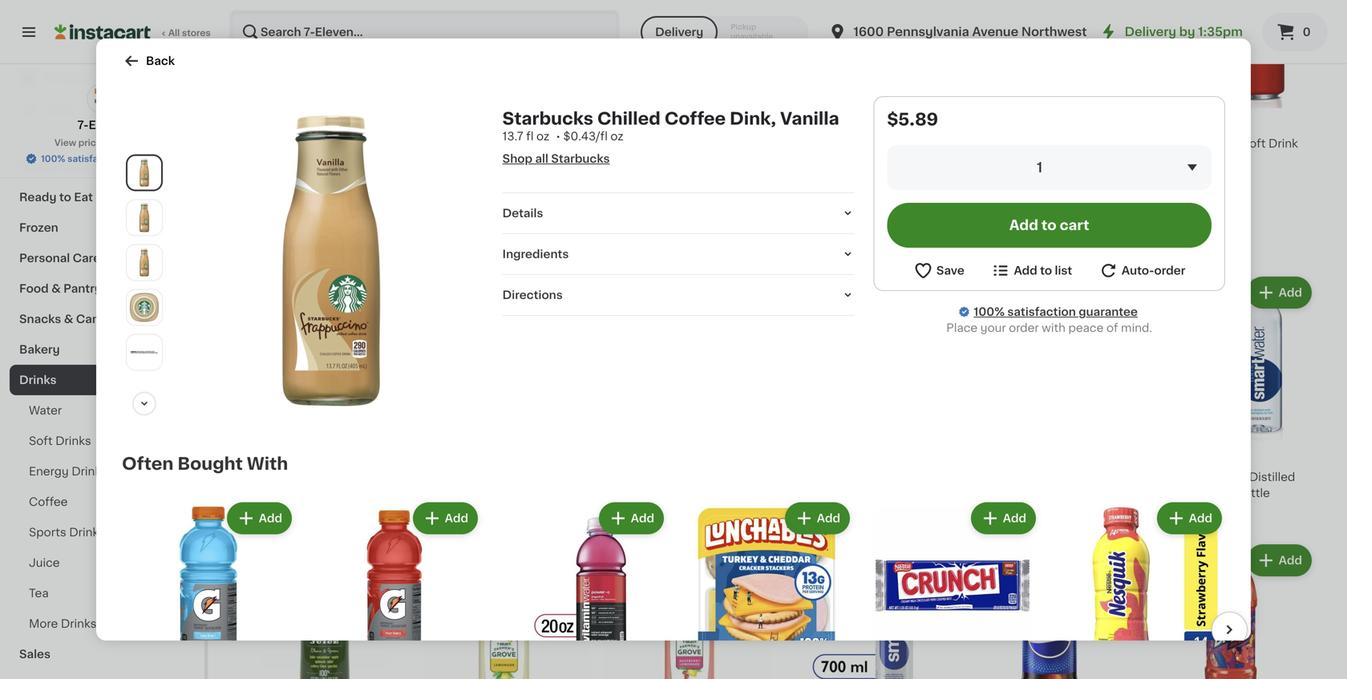 Task type: describe. For each thing, give the bounding box(es) containing it.
enlarge coffee starbucks chilled coffee dink, vanilla angle_back (opens in a new tab) image
[[130, 248, 159, 277]]

100% inside "100% satisfaction guarantee" button
[[41, 154, 65, 163]]

20
[[422, 503, 434, 512]]

farmer's
[[654, 472, 703, 483]]

sports drinks
[[29, 527, 105, 538]]

back button
[[122, 51, 175, 71]]

quencher,
[[785, 154, 843, 165]]

fl inside vitaminwater vitaminwater power-c dragonfruit water 20 fl oz
[[436, 503, 442, 512]]

satisfaction inside button
[[68, 154, 121, 163]]

coffee for starbucks chilled coffee dink, vanilla 13.7 fl oz • $0.43/fl oz
[[665, 110, 726, 127]]

2 vertical spatial coffee
[[29, 497, 68, 508]]

place
[[947, 322, 978, 334]]

1600
[[854, 26, 884, 38]]

gatorade frost thirst quencher, glacier freeze
[[785, 138, 927, 165]]

oz right '$0.43/fl'
[[611, 131, 624, 142]]

eleven
[[89, 120, 127, 131]]

52
[[603, 503, 615, 512]]

auto-order button
[[1099, 261, 1186, 281]]

lime
[[1008, 488, 1035, 499]]

7-
[[77, 120, 89, 131]]

to for cart
[[1042, 219, 1057, 232]]

drinks for soft
[[55, 436, 91, 447]]

dink, for starbucks chilled coffee dink, vanilla 13.7 fl oz • $0.43/fl oz
[[730, 110, 776, 127]]

coca-cola soda soft drink
[[1147, 138, 1299, 149]]

oz inside celsius sparkling watermelon, energy drink 12 fl oz
[[804, 503, 815, 512]]

health care link
[[10, 152, 195, 182]]

order inside button
[[1155, 265, 1186, 276]]

7‑eleven diet coke
[[241, 472, 347, 483]]

eligible
[[299, 224, 341, 235]]

often bought with
[[122, 456, 288, 473]]

to for eat
[[59, 192, 71, 203]]

view pricing policy link
[[54, 136, 150, 149]]

grove
[[706, 472, 739, 483]]

coke
[[318, 472, 347, 483]]

premium
[[1147, 488, 1197, 499]]

sponsored badge image for smartwater vapor distilled premium water bottle
[[1147, 515, 1196, 525]]

add inside 'button'
[[1010, 219, 1039, 232]]

buy
[[245, 140, 263, 149]]

vibe,
[[422, 154, 450, 165]]

item carousel region
[[99, 493, 1248, 679]]

place your order with peace of mind.
[[947, 322, 1153, 334]]

fl for starbucks
[[526, 131, 534, 142]]

oz inside vitaminwater vitaminwater power-c dragonfruit water 20 fl oz
[[444, 503, 455, 512]]

100% satisfaction guarantee inside "100% satisfaction guarantee" button
[[41, 154, 170, 163]]

list
[[1055, 265, 1073, 276]]

drink for coca-cola soda soft drink
[[1269, 138, 1299, 149]]

dragonfruit
[[474, 488, 539, 499]]

12
[[785, 503, 794, 512]]

39
[[262, 451, 274, 460]]

bakery link
[[10, 335, 195, 365]]

buy any 3, save $2
[[245, 140, 330, 149]]

strawberry
[[241, 170, 303, 181]]

care for personal care
[[73, 253, 100, 264]]

more drinks link
[[10, 609, 195, 639]]

to for list
[[1041, 265, 1053, 276]]

starbucks for starbucks chilled coffee dink, vanilla
[[603, 138, 660, 149]]

7‑eleven for 7‑eleven diet coke
[[241, 472, 289, 483]]

items
[[344, 224, 376, 235]]

recipes link
[[10, 62, 195, 94]]

7‑eleven farmer's grove lemonade 52 fl oz
[[603, 472, 739, 512]]

watermelon,
[[785, 488, 856, 499]]

see
[[274, 224, 296, 235]]

1 vertical spatial soft
[[29, 436, 53, 447]]

drinks for more
[[61, 618, 97, 630]]

$ for 4
[[788, 118, 794, 126]]

coffee starbucks chilled coffee dink, vanilla hero image
[[180, 109, 483, 413]]

water inside vitaminwater vitaminwater power-c dragonfruit water 20 fl oz
[[541, 488, 575, 499]]

cart
[[1060, 219, 1090, 232]]

celsius for celsius sparkling watermelon, energy drink 12 fl oz
[[785, 472, 826, 483]]

16.9
[[966, 503, 984, 512]]

$ for 5
[[606, 118, 612, 126]]

cola
[[1182, 138, 1208, 149]]

celsius for celsius sparkling fantasy vibe, energy drink
[[422, 138, 463, 149]]

2
[[250, 450, 261, 467]]

starbucks chilled coffee dink, vanilla
[[603, 138, 744, 165]]

13.7
[[503, 131, 524, 142]]

enlarge coffee starbucks chilled coffee dink, vanilla ingredients (opens in a new tab) image
[[130, 338, 159, 367]]

health care
[[19, 161, 88, 172]]

1
[[1037, 161, 1043, 174]]

0 horizontal spatial water
[[29, 405, 62, 416]]

5
[[612, 117, 624, 134]]

sales
[[19, 649, 51, 660]]

7‑eleven water, purified
[[966, 138, 1099, 149]]

see eligible items
[[274, 224, 376, 235]]

pantry
[[63, 283, 102, 294]]

pricing
[[78, 138, 110, 147]]

enlarge coffee starbucks chilled coffee dink, vanilla angle_top (opens in a new tab) image
[[130, 293, 159, 322]]

stores
[[182, 28, 211, 37]]

ready to eat link
[[10, 182, 195, 213]]

vitaminwater vitaminwater power-c dragonfruit water 20 fl oz
[[422, 472, 575, 512]]

add to list button
[[991, 261, 1073, 281]]

service type group
[[641, 16, 809, 48]]

1 vertical spatial satisfaction
[[1008, 306, 1076, 318]]

save
[[937, 265, 965, 276]]

prime
[[966, 472, 998, 483]]

all
[[168, 28, 180, 37]]

100% satisfaction guarantee link
[[974, 304, 1138, 320]]

0
[[1303, 26, 1311, 38]]

vanilla for starbucks chilled coffee dink, vanilla
[[635, 154, 671, 165]]

drinks for sports
[[69, 527, 105, 538]]

bakery
[[19, 344, 60, 355]]

$4.09 element
[[422, 115, 590, 136]]

1600 pennsylvania avenue northwest button
[[828, 10, 1087, 55]]

starbucks for starbucks chilled coffee dink, vanilla 13.7 fl oz • $0.43/fl oz
[[503, 110, 594, 127]]

health
[[19, 161, 58, 172]]

energy drinks link
[[10, 456, 195, 487]]

•
[[556, 131, 561, 142]]

$4.99 element
[[241, 115, 409, 136]]

frost
[[840, 138, 869, 149]]

guarantee inside button
[[123, 154, 170, 163]]

4
[[794, 117, 806, 134]]

7‑eleven water, purified button
[[966, 0, 1134, 164]]

view pricing policy
[[54, 138, 140, 147]]

3,
[[284, 140, 293, 149]]

juice link
[[10, 548, 195, 578]]

vanilla for starbucks chilled coffee dink, vanilla 13.7 fl oz • $0.43/fl oz
[[780, 110, 840, 127]]

your
[[981, 322, 1006, 334]]

sparkling for fantasy
[[466, 138, 519, 149]]

fl inside 7‑eleven farmer's grove lemonade 52 fl oz
[[617, 503, 623, 512]]

soft drinks link
[[10, 426, 195, 456]]

any
[[266, 140, 282, 149]]

water inside smartwater vapor distilled premium water bottle 1.5 l
[[1200, 488, 1233, 499]]

drinks link
[[10, 365, 195, 395]]

water,
[[1017, 138, 1052, 149]]

with
[[1042, 322, 1066, 334]]



Task type: locate. For each thing, give the bounding box(es) containing it.
to
[[59, 192, 71, 203], [1042, 219, 1057, 232], [1041, 265, 1053, 276]]

grape,
[[306, 170, 343, 181]]

0 horizontal spatial vanilla
[[635, 154, 671, 165]]

vanilla up gatorade
[[780, 110, 840, 127]]

sparkling inside celsius sparkling watermelon, energy drink 12 fl oz
[[829, 472, 881, 483]]

fl right '20'
[[436, 503, 442, 512]]

directions button
[[503, 287, 855, 303]]

1 horizontal spatial water
[[541, 488, 575, 499]]

19
[[807, 118, 817, 126]]

0 vertical spatial satisfaction
[[68, 154, 121, 163]]

$ left 19
[[788, 118, 794, 126]]

vanilla inside starbucks chilled coffee dink, vanilla
[[635, 154, 671, 165]]

prime hydration drink, lemon lime 16.9 fl oz
[[966, 472, 1093, 512]]

drink
[[1269, 138, 1299, 149], [495, 154, 525, 165], [901, 488, 931, 499]]

energy down soft drinks
[[29, 466, 69, 477]]

directions
[[503, 290, 563, 301]]

coffee
[[665, 110, 726, 127], [705, 138, 744, 149], [29, 497, 68, 508]]

starbucks up "•"
[[503, 110, 594, 127]]

coffee link
[[10, 487, 195, 517]]

to left cart at the top right
[[1042, 219, 1057, 232]]

fl inside starbucks chilled coffee dink, vanilla 13.7 fl oz • $0.43/fl oz
[[526, 131, 534, 142]]

juice
[[29, 558, 60, 569]]

chilled for starbucks chilled coffee dink, vanilla
[[663, 138, 702, 149]]

1 vertical spatial &
[[64, 314, 73, 325]]

chilled inside starbucks chilled coffee dink, vanilla
[[663, 138, 702, 149]]

starbucks
[[551, 153, 610, 164]]

0 horizontal spatial 100%
[[41, 154, 65, 163]]

fl for celsius
[[796, 503, 802, 512]]

0 horizontal spatial order
[[1009, 322, 1039, 334]]

$ 2 39
[[244, 450, 274, 467]]

details button
[[503, 205, 855, 221]]

0 horizontal spatial $
[[244, 451, 250, 460]]

fantasy
[[521, 138, 566, 149]]

fl inside prime hydration drink, lemon lime 16.9 fl oz
[[986, 503, 992, 512]]

oz inside prime hydration drink, lemon lime 16.9 fl oz
[[995, 503, 1005, 512]]

c
[[462, 488, 471, 499]]

sparkling inside "celsius sparkling fantasy vibe, energy drink"
[[466, 138, 519, 149]]

to inside add to cart 'button'
[[1042, 219, 1057, 232]]

sparkling for watermelon,
[[829, 472, 881, 483]]

100% satisfaction guarantee
[[41, 154, 170, 163], [974, 306, 1138, 318]]

all stores
[[168, 28, 211, 37]]

1 horizontal spatial 100% satisfaction guarantee
[[974, 306, 1138, 318]]

7‑eleven left the water,
[[966, 138, 1014, 149]]

drinks down soft drinks link
[[72, 466, 107, 477]]

1600 pennsylvania avenue northwest
[[854, 26, 1087, 38]]

$ inside $ 5 89
[[606, 118, 612, 126]]

chilled inside starbucks chilled coffee dink, vanilla 13.7 fl oz • $0.43/fl oz
[[598, 110, 661, 127]]

product group containing 2
[[241, 274, 409, 498]]

0 horizontal spatial 7‑eleven
[[241, 472, 289, 483]]

tea link
[[10, 578, 195, 609]]

care
[[60, 161, 88, 172], [73, 253, 100, 264]]

2 horizontal spatial $
[[788, 118, 794, 126]]

water
[[29, 405, 62, 416], [541, 488, 575, 499], [1200, 488, 1233, 499]]

add to cart button
[[887, 203, 1212, 248]]

policy
[[112, 138, 140, 147]]

0 vertical spatial dink,
[[730, 110, 776, 127]]

drink,
[[1060, 472, 1093, 483]]

energy inside celsius sparkling watermelon, energy drink 12 fl oz
[[858, 488, 898, 499]]

drinks right more
[[61, 618, 97, 630]]

auto-order
[[1122, 265, 1186, 276]]

sponsored badge image
[[241, 247, 289, 257], [785, 515, 833, 525], [966, 515, 1014, 525], [1147, 515, 1196, 525]]

0 vertical spatial starbucks
[[503, 110, 594, 127]]

personal care link
[[10, 243, 195, 274]]

satisfaction up the place your order with peace of mind.
[[1008, 306, 1076, 318]]

coffee for starbucks chilled coffee dink, vanilla
[[705, 138, 744, 149]]

vanilla
[[780, 110, 840, 127], [635, 154, 671, 165]]

100% down view
[[41, 154, 65, 163]]

care for health care
[[60, 161, 88, 172]]

$ inside $ 4 19
[[788, 118, 794, 126]]

sponsored badge image down 16.9
[[966, 515, 1014, 525]]

0 horizontal spatial starbucks
[[503, 110, 594, 127]]

dink, for starbucks chilled coffee dink, vanilla
[[603, 154, 632, 165]]

7‑eleven down $ 2 39
[[241, 472, 289, 483]]

by
[[1180, 26, 1196, 38]]

0 horizontal spatial dink,
[[603, 154, 632, 165]]

0 vertical spatial coffee
[[665, 110, 726, 127]]

0 vertical spatial vanilla
[[780, 110, 840, 127]]

water link
[[10, 395, 195, 426]]

to left eat
[[59, 192, 71, 203]]

to inside add to list button
[[1041, 265, 1053, 276]]

1 vertical spatial dink,
[[603, 154, 632, 165]]

freeze
[[889, 154, 927, 165]]

1 vertical spatial 100%
[[974, 306, 1005, 318]]

100% satisfaction guarantee down view pricing policy link
[[41, 154, 170, 163]]

drink for celsius sparkling watermelon, energy drink 12 fl oz
[[901, 488, 931, 499]]

1 horizontal spatial $
[[606, 118, 612, 126]]

0 vertical spatial soft
[[1243, 138, 1266, 149]]

drinks up energy drinks
[[55, 436, 91, 447]]

None search field
[[229, 10, 620, 55]]

tea
[[29, 588, 49, 599]]

of
[[1107, 322, 1119, 334]]

0 vertical spatial sparkling
[[466, 138, 519, 149]]

7‑eleven
[[966, 138, 1014, 149], [241, 472, 289, 483], [603, 472, 651, 483]]

to left list
[[1041, 265, 1053, 276]]

drink inside "celsius sparkling fantasy vibe, energy drink"
[[495, 154, 525, 165]]

0 horizontal spatial satisfaction
[[68, 154, 121, 163]]

starbucks down $ 5 89
[[603, 138, 660, 149]]

oz
[[537, 131, 550, 142], [611, 131, 624, 142], [444, 503, 455, 512], [625, 503, 636, 512], [804, 503, 815, 512], [995, 503, 1005, 512]]

energy right the watermelon,
[[858, 488, 898, 499]]

soft inside button
[[1243, 138, 1266, 149]]

starbucks
[[503, 110, 594, 127], [603, 138, 660, 149]]

soft drinks
[[29, 436, 91, 447]]

1 horizontal spatial drink
[[901, 488, 931, 499]]

1:35pm
[[1199, 26, 1243, 38]]

lemon
[[966, 488, 1005, 499]]

2 vertical spatial to
[[1041, 265, 1053, 276]]

drink down 13.7
[[495, 154, 525, 165]]

1 horizontal spatial delivery
[[1125, 26, 1177, 38]]

snacks & candy
[[19, 314, 114, 325]]

0 vertical spatial 100%
[[41, 154, 65, 163]]

dink, left 4
[[730, 110, 776, 127]]

sparkling down $4.09 element
[[466, 138, 519, 149]]

drink left "lemon"
[[901, 488, 931, 499]]

ingredients
[[503, 249, 569, 260]]

guarantee down policy
[[123, 154, 170, 163]]

all
[[535, 153, 549, 164]]

$ left the 89
[[606, 118, 612, 126]]

enlarge coffee starbucks chilled coffee dink, vanilla angle_right (opens in a new tab) image
[[130, 203, 159, 232]]

view
[[54, 138, 76, 147]]

1 vertical spatial sparkling
[[829, 472, 881, 483]]

celsius up the watermelon,
[[785, 472, 826, 483]]

sponsored badge image down l
[[1147, 515, 1196, 525]]

oz inside 7‑eleven farmer's grove lemonade 52 fl oz
[[625, 503, 636, 512]]

0 horizontal spatial drink
[[495, 154, 525, 165]]

chilled for starbucks chilled coffee dink, vanilla 13.7 fl oz • $0.43/fl oz
[[598, 110, 661, 127]]

1 field
[[887, 145, 1212, 190]]

oz left "•"
[[537, 131, 550, 142]]

energy inside "celsius sparkling fantasy vibe, energy drink"
[[453, 154, 493, 165]]

fl right 13.7
[[526, 131, 534, 142]]

&
[[51, 283, 61, 294], [64, 314, 73, 325]]

$5.39 element
[[1147, 448, 1316, 469]]

dink, down "5"
[[603, 154, 632, 165]]

product group containing bodyarmor superdrink, strawberry grape, mamba forever
[[241, 0, 409, 261]]

1 vertical spatial starbucks
[[603, 138, 660, 149]]

$2
[[318, 140, 330, 149]]

1 vertical spatial vanilla
[[635, 154, 671, 165]]

lemonade
[[603, 488, 663, 499]]

fl inside celsius sparkling watermelon, energy drink 12 fl oz
[[796, 503, 802, 512]]

coffee inside starbucks chilled coffee dink, vanilla
[[705, 138, 744, 149]]

0 vertical spatial celsius
[[422, 138, 463, 149]]

delivery button
[[641, 16, 718, 48]]

enlarge coffee starbucks chilled coffee dink, vanilla hero (opens in a new tab) image
[[130, 158, 159, 187]]

0 horizontal spatial delivery
[[655, 26, 704, 38]]

1 horizontal spatial 100%
[[974, 306, 1005, 318]]

product group
[[241, 0, 409, 261], [422, 0, 590, 195], [241, 274, 409, 498], [422, 274, 590, 514], [785, 274, 953, 529], [966, 274, 1134, 529], [1147, 274, 1316, 529], [122, 499, 295, 679], [308, 499, 481, 679], [494, 499, 667, 679], [680, 499, 854, 679], [866, 499, 1040, 679], [1052, 499, 1226, 679], [241, 541, 409, 679], [422, 541, 590, 679], [603, 541, 772, 679], [785, 541, 953, 679], [966, 541, 1134, 679], [1147, 541, 1316, 679]]

celsius inside celsius sparkling watermelon, energy drink 12 fl oz
[[785, 472, 826, 483]]

0 vertical spatial energy
[[453, 154, 493, 165]]

fl right 12
[[796, 503, 802, 512]]

oz down "lemon"
[[995, 503, 1005, 512]]

0 horizontal spatial chilled
[[598, 110, 661, 127]]

1 vertical spatial chilled
[[663, 138, 702, 149]]

1 vertical spatial 100% satisfaction guarantee
[[974, 306, 1138, 318]]

1 horizontal spatial &
[[64, 314, 73, 325]]

drink inside celsius sparkling watermelon, energy drink 12 fl oz
[[901, 488, 931, 499]]

delivery for delivery by 1:35pm
[[1125, 26, 1177, 38]]

more drinks
[[29, 618, 97, 630]]

coffee inside starbucks chilled coffee dink, vanilla 13.7 fl oz • $0.43/fl oz
[[665, 110, 726, 127]]

$ for 2
[[244, 451, 250, 460]]

vanilla down starbucks chilled coffee dink, vanilla 13.7 fl oz • $0.43/fl oz
[[635, 154, 671, 165]]

lists link
[[10, 94, 195, 126]]

sponsored badge image down 12
[[785, 515, 833, 525]]

0 horizontal spatial 100% satisfaction guarantee
[[41, 154, 170, 163]]

often
[[122, 456, 174, 473]]

energy
[[453, 154, 493, 165], [29, 466, 69, 477], [858, 488, 898, 499]]

power-
[[422, 488, 462, 499]]

& left candy
[[64, 314, 73, 325]]

0 horizontal spatial soft
[[29, 436, 53, 447]]

1 vertical spatial coffee
[[705, 138, 744, 149]]

0 vertical spatial drink
[[1269, 138, 1299, 149]]

guarantee up the of
[[1079, 306, 1138, 318]]

bodyarmor superdrink, strawberry grape, mamba forever
[[241, 154, 388, 197]]

fl right 16.9
[[986, 503, 992, 512]]

& right food on the left top of the page
[[51, 283, 61, 294]]

2 horizontal spatial 7‑eleven
[[966, 138, 1014, 149]]

2 horizontal spatial drink
[[1269, 138, 1299, 149]]

water up soft drinks
[[29, 405, 62, 416]]

& for food
[[51, 283, 61, 294]]

$3.49 element
[[1147, 115, 1316, 136]]

0 horizontal spatial &
[[51, 283, 61, 294]]

2 vertical spatial energy
[[858, 488, 898, 499]]

dink, inside starbucks chilled coffee dink, vanilla 13.7 fl oz • $0.43/fl oz
[[730, 110, 776, 127]]

drinks for energy
[[72, 466, 107, 477]]

oz down the watermelon,
[[804, 503, 815, 512]]

to inside ready to eat link
[[59, 192, 71, 203]]

sales link
[[10, 639, 195, 670]]

drink inside coca-cola soda soft drink button
[[1269, 138, 1299, 149]]

drinks down bakery
[[19, 375, 57, 386]]

0 vertical spatial care
[[60, 161, 88, 172]]

1 vertical spatial celsius
[[785, 472, 826, 483]]

1 horizontal spatial energy
[[453, 154, 493, 165]]

northwest
[[1022, 26, 1087, 38]]

vanilla inside starbucks chilled coffee dink, vanilla 13.7 fl oz • $0.43/fl oz
[[780, 110, 840, 127]]

oz down lemonade
[[625, 503, 636, 512]]

starbucks inside starbucks chilled coffee dink, vanilla
[[603, 138, 660, 149]]

care up pantry
[[73, 253, 100, 264]]

pennsylvania
[[887, 26, 970, 38]]

$ inside $ 2 39
[[244, 451, 250, 460]]

2 vertical spatial drink
[[901, 488, 931, 499]]

soft right soda
[[1243, 138, 1266, 149]]

eat
[[74, 192, 93, 203]]

personal care
[[19, 253, 100, 264]]

personal
[[19, 253, 70, 264]]

care down view
[[60, 161, 88, 172]]

1 vertical spatial to
[[1042, 219, 1057, 232]]

7-eleven logo image
[[87, 83, 118, 114]]

sponsored badge image for 16.9 fl oz
[[966, 515, 1014, 525]]

sparkling up the watermelon,
[[829, 472, 881, 483]]

add inside button
[[1014, 265, 1038, 276]]

1 horizontal spatial sparkling
[[829, 472, 881, 483]]

1 vertical spatial care
[[73, 253, 100, 264]]

sponsored badge image down see
[[241, 247, 289, 257]]

fl for prime
[[986, 503, 992, 512]]

1 horizontal spatial vanilla
[[780, 110, 840, 127]]

drink down $3.49 element
[[1269, 138, 1299, 149]]

1 vertical spatial order
[[1009, 322, 1039, 334]]

instacart logo image
[[55, 22, 151, 42]]

product group containing celsius sparkling fantasy vibe, energy drink
[[422, 0, 590, 195]]

bodyarmor
[[241, 154, 319, 165]]

1 vertical spatial guarantee
[[1079, 306, 1138, 318]]

energy right vibe, at the top left of page
[[453, 154, 493, 165]]

1 horizontal spatial 7‑eleven
[[603, 472, 651, 483]]

care inside "link"
[[73, 253, 100, 264]]

starbucks chilled coffee dink, vanilla 13.7 fl oz • $0.43/fl oz
[[503, 110, 840, 142]]

$ left 39
[[244, 451, 250, 460]]

7‑eleven inside 7‑eleven farmer's grove lemonade 52 fl oz
[[603, 472, 651, 483]]

7‑eleven for 7‑eleven water, purified
[[966, 138, 1014, 149]]

100% inside 100% satisfaction guarantee link
[[974, 306, 1005, 318]]

1 vertical spatial drink
[[495, 154, 525, 165]]

$5.89
[[887, 111, 939, 128]]

celsius up vibe, at the top left of page
[[422, 138, 463, 149]]

dink, inside starbucks chilled coffee dink, vanilla
[[603, 154, 632, 165]]

1.5
[[1147, 503, 1159, 512]]

vitaminwater
[[422, 472, 494, 483]]

delivery for delivery
[[655, 26, 704, 38]]

100% up your
[[974, 306, 1005, 318]]

food & pantry link
[[10, 274, 195, 304]]

0 vertical spatial to
[[59, 192, 71, 203]]

auto-
[[1122, 265, 1155, 276]]

0 horizontal spatial sparkling
[[466, 138, 519, 149]]

2 horizontal spatial water
[[1200, 488, 1233, 499]]

delivery inside button
[[655, 26, 704, 38]]

2 horizontal spatial energy
[[858, 488, 898, 499]]

smartwater vapor distilled premium water bottle 1.5 l
[[1147, 472, 1296, 512]]

1 horizontal spatial chilled
[[663, 138, 702, 149]]

0 vertical spatial guarantee
[[123, 154, 170, 163]]

snacks
[[19, 314, 61, 325]]

1 horizontal spatial guarantee
[[1079, 306, 1138, 318]]

gatorade
[[785, 138, 838, 149]]

lists
[[45, 104, 73, 116]]

celsius inside "celsius sparkling fantasy vibe, energy drink"
[[422, 138, 463, 149]]

0 vertical spatial &
[[51, 283, 61, 294]]

0 vertical spatial 100% satisfaction guarantee
[[41, 154, 170, 163]]

1 horizontal spatial starbucks
[[603, 138, 660, 149]]

soft up energy drinks
[[29, 436, 53, 447]]

smartwater
[[1147, 472, 1211, 483]]

1 horizontal spatial order
[[1155, 265, 1186, 276]]

7‑eleven up lemonade
[[603, 472, 651, 483]]

0 horizontal spatial energy
[[29, 466, 69, 477]]

drinks up juice link
[[69, 527, 105, 538]]

all stores link
[[55, 10, 212, 55]]

fl right 52
[[617, 503, 623, 512]]

1 horizontal spatial satisfaction
[[1008, 306, 1076, 318]]

oz down power-
[[444, 503, 455, 512]]

1 horizontal spatial celsius
[[785, 472, 826, 483]]

starbucks inside starbucks chilled coffee dink, vanilla 13.7 fl oz • $0.43/fl oz
[[503, 110, 594, 127]]

0 horizontal spatial celsius
[[422, 138, 463, 149]]

$0.43/fl
[[564, 131, 608, 142]]

water down "vapor" on the bottom
[[1200, 488, 1233, 499]]

satisfaction down pricing
[[68, 154, 121, 163]]

0 vertical spatial chilled
[[598, 110, 661, 127]]

1 horizontal spatial soft
[[1243, 138, 1266, 149]]

7-eleven
[[77, 120, 127, 131]]

water down vitaminwater
[[541, 488, 575, 499]]

& for snacks
[[64, 314, 73, 325]]

7‑eleven inside button
[[966, 138, 1014, 149]]

sponsored badge image for 12 fl oz
[[785, 515, 833, 525]]

1 vertical spatial energy
[[29, 466, 69, 477]]

$ 4 19
[[788, 117, 817, 134]]

100% satisfaction guarantee up with
[[974, 306, 1138, 318]]

0 vertical spatial order
[[1155, 265, 1186, 276]]

1 horizontal spatial dink,
[[730, 110, 776, 127]]

energy drinks
[[29, 466, 107, 477]]

0 horizontal spatial guarantee
[[123, 154, 170, 163]]



Task type: vqa. For each thing, say whether or not it's contained in the screenshot.
list's the to
yes



